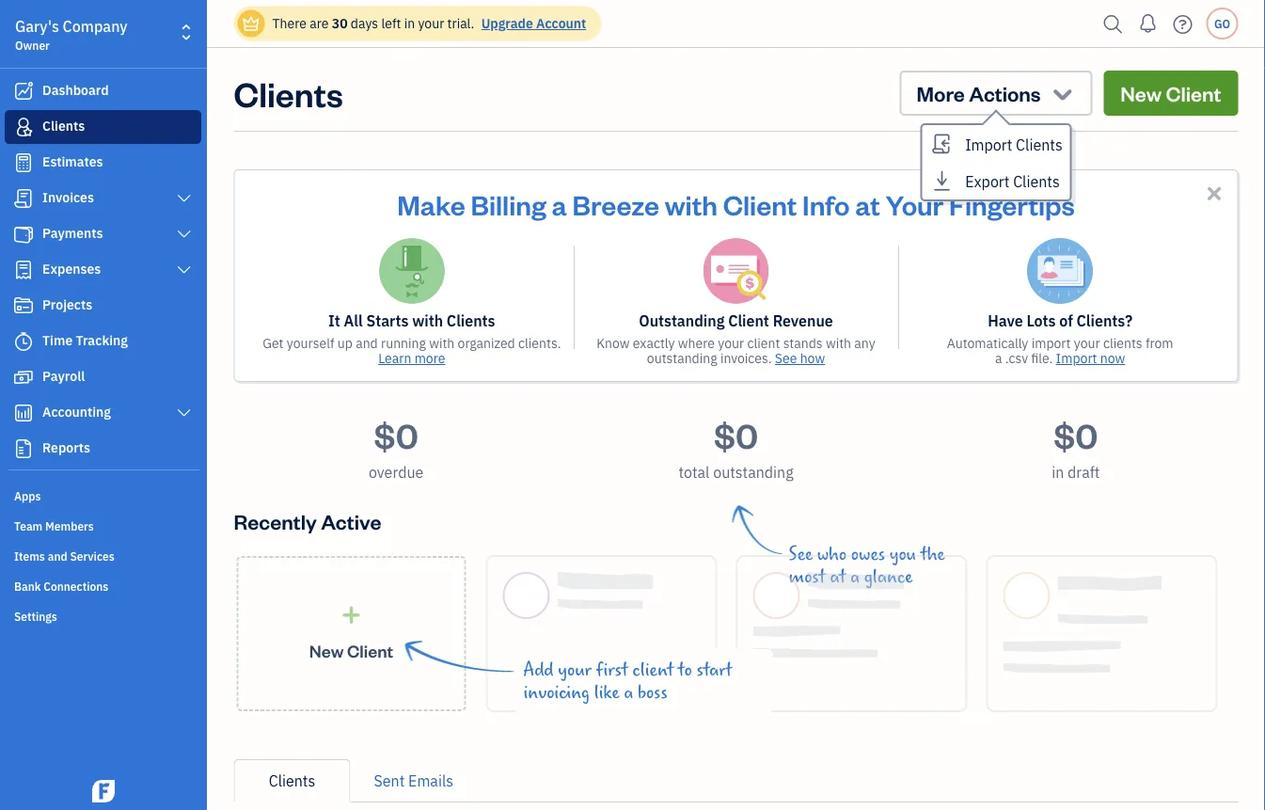 Task type: vqa. For each thing, say whether or not it's contained in the screenshot.
chart icon
yes



Task type: locate. For each thing, give the bounding box(es) containing it.
new client down plus icon
[[309, 640, 394, 662]]

chart image
[[12, 404, 35, 423]]

chevron large down image for invoices
[[176, 191, 193, 206]]

1 vertical spatial chevron large down image
[[176, 227, 193, 242]]

with right running
[[429, 335, 455, 352]]

clients
[[234, 71, 343, 115], [42, 117, 85, 135], [1017, 135, 1063, 154], [1014, 172, 1061, 192], [447, 311, 496, 331], [269, 771, 316, 791]]

with left any in the right top of the page
[[826, 335, 852, 352]]

your up invoicing
[[558, 660, 592, 681]]

1 vertical spatial at
[[830, 567, 847, 587]]

2 $0 from the left
[[714, 412, 759, 457]]

chevron large down image
[[176, 191, 193, 206], [176, 227, 193, 242], [176, 406, 193, 421]]

exactly
[[633, 335, 675, 352]]

a down owes
[[851, 567, 860, 587]]

now
[[1101, 350, 1126, 367]]

payment image
[[12, 225, 35, 244]]

bank
[[14, 579, 41, 594]]

client up boss
[[633, 660, 674, 681]]

a left .csv
[[996, 350, 1003, 367]]

outstanding
[[647, 350, 718, 367], [714, 463, 794, 482]]

0 horizontal spatial and
[[48, 549, 67, 564]]

expenses link
[[5, 253, 201, 287]]

client down go to help image
[[1167, 80, 1222, 106]]

2 chevron large down image from the top
[[176, 227, 193, 242]]

at right info
[[856, 186, 881, 222]]

expenses
[[42, 260, 101, 278]]

outstanding right the total
[[714, 463, 794, 482]]

it all starts with clients image
[[379, 238, 445, 304]]

0 vertical spatial in
[[404, 15, 415, 32]]

a inside 'add your first client to start invoicing like a boss'
[[624, 682, 634, 703]]

0 vertical spatial import
[[966, 135, 1013, 154]]

0 horizontal spatial client
[[633, 660, 674, 681]]

1 vertical spatial new client
[[309, 640, 394, 662]]

at inside see who owes you the most at a glance
[[830, 567, 847, 587]]

go button
[[1207, 8, 1239, 40]]

your down clients?
[[1075, 335, 1101, 352]]

see who owes you the most at a glance
[[789, 544, 946, 587]]

invoices.
[[721, 350, 772, 367]]

search image
[[1099, 10, 1129, 38]]

your
[[418, 15, 445, 32], [718, 335, 745, 352], [1075, 335, 1101, 352], [558, 660, 592, 681]]

settings link
[[5, 601, 201, 630]]

1 vertical spatial see
[[789, 544, 813, 565]]

clients inside button
[[1014, 172, 1061, 192]]

1 vertical spatial and
[[48, 549, 67, 564]]

have
[[988, 311, 1024, 331]]

members
[[45, 519, 94, 534]]

connections
[[44, 579, 109, 594]]

estimate image
[[12, 153, 35, 172]]

your down outstanding client revenue
[[718, 335, 745, 352]]

0 vertical spatial new client link
[[1104, 71, 1239, 116]]

1 horizontal spatial at
[[856, 186, 881, 222]]

see inside see who owes you the most at a glance
[[789, 544, 813, 565]]

$0 inside $0 total outstanding
[[714, 412, 759, 457]]

at down who
[[830, 567, 847, 587]]

are
[[310, 15, 329, 32]]

1 chevron large down image from the top
[[176, 191, 193, 206]]

freshbooks image
[[88, 780, 119, 803]]

0 horizontal spatial new client
[[309, 640, 394, 662]]

1 $0 from the left
[[374, 412, 419, 457]]

import
[[1032, 335, 1072, 352]]

1 horizontal spatial client
[[748, 335, 781, 352]]

1 vertical spatial outstanding
[[714, 463, 794, 482]]

see for see who owes you the most at a glance
[[789, 544, 813, 565]]

1 vertical spatial in
[[1052, 463, 1065, 482]]

recently
[[234, 508, 317, 535]]

outstanding client revenue image
[[704, 238, 769, 304]]

0 vertical spatial new client
[[1121, 80, 1222, 106]]

make billing a breeze with client info at your fingertips
[[397, 186, 1076, 222]]

1 vertical spatial import
[[1057, 350, 1098, 367]]

in
[[404, 15, 415, 32], [1052, 463, 1065, 482]]

go
[[1215, 16, 1231, 31]]

and inside "it all starts with clients get yourself up and running with organized clients. learn more"
[[356, 335, 378, 352]]

left
[[382, 15, 401, 32]]

2 horizontal spatial $0
[[1054, 412, 1099, 457]]

a right billing
[[552, 186, 567, 222]]

overdue
[[369, 463, 424, 482]]

in left draft
[[1052, 463, 1065, 482]]

report image
[[12, 440, 35, 458]]

import
[[966, 135, 1013, 154], [1057, 350, 1098, 367]]

$0 for $0 overdue
[[374, 412, 419, 457]]

see
[[775, 350, 798, 367], [789, 544, 813, 565]]

main element
[[0, 0, 254, 810]]

reports
[[42, 439, 90, 456]]

invoice image
[[12, 189, 35, 208]]

a right like
[[624, 682, 634, 703]]

30
[[332, 15, 348, 32]]

payroll link
[[5, 360, 201, 394]]

services
[[70, 549, 115, 564]]

$0
[[374, 412, 419, 457], [714, 412, 759, 457], [1054, 412, 1099, 457]]

0 vertical spatial chevron large down image
[[176, 191, 193, 206]]

1 horizontal spatial in
[[1052, 463, 1065, 482]]

1 vertical spatial new
[[309, 640, 344, 662]]

chevron large down image for accounting
[[176, 406, 193, 421]]

outstanding down the outstanding
[[647, 350, 718, 367]]

$0 inside $0 overdue
[[374, 412, 419, 457]]

you
[[890, 544, 917, 565]]

money image
[[12, 368, 35, 387]]

learn
[[379, 350, 412, 367]]

see up most on the right of the page
[[789, 544, 813, 565]]

invoices
[[42, 189, 94, 206]]

chevron large down image inside payments link
[[176, 227, 193, 242]]

1 horizontal spatial $0
[[714, 412, 759, 457]]

1 horizontal spatial and
[[356, 335, 378, 352]]

2 vertical spatial chevron large down image
[[176, 406, 193, 421]]

know exactly where your client stands with any outstanding invoices.
[[597, 335, 876, 367]]

any
[[855, 335, 876, 352]]

sent
[[374, 771, 405, 791]]

dashboard
[[42, 81, 109, 99]]

3 chevron large down image from the top
[[176, 406, 193, 421]]

and
[[356, 335, 378, 352], [48, 549, 67, 564]]

import up export clients button
[[966, 135, 1013, 154]]

make
[[397, 186, 466, 222]]

client inside know exactly where your client stands with any outstanding invoices.
[[748, 335, 781, 352]]

new client link
[[1104, 71, 1239, 116], [237, 556, 466, 712]]

new down plus icon
[[309, 640, 344, 662]]

a
[[552, 186, 567, 222], [996, 350, 1003, 367], [851, 567, 860, 587], [624, 682, 634, 703]]

info
[[803, 186, 850, 222]]

import inside button
[[966, 135, 1013, 154]]

account
[[537, 15, 587, 32]]

and right items
[[48, 549, 67, 564]]

1 vertical spatial new client link
[[237, 556, 466, 712]]

$0 down invoices.
[[714, 412, 759, 457]]

1 vertical spatial client
[[633, 660, 674, 681]]

team members link
[[5, 511, 201, 539]]

export
[[966, 172, 1010, 192]]

new client down go to help image
[[1121, 80, 1222, 106]]

with
[[665, 186, 718, 222], [412, 311, 443, 331], [429, 335, 455, 352], [826, 335, 852, 352]]

in right left on the top left of page
[[404, 15, 415, 32]]

with right breeze
[[665, 186, 718, 222]]

$0 up draft
[[1054, 412, 1099, 457]]

0 horizontal spatial import
[[966, 135, 1013, 154]]

your inside 'add your first client to start invoicing like a boss'
[[558, 660, 592, 681]]

and right up
[[356, 335, 378, 352]]

$0 inside $0 in draft
[[1054, 412, 1099, 457]]

clients?
[[1077, 311, 1133, 331]]

client up know exactly where your client stands with any outstanding invoices.
[[729, 311, 770, 331]]

$0 for $0 total outstanding
[[714, 412, 759, 457]]

0 vertical spatial client
[[748, 335, 781, 352]]

import inside have lots of clients? automatically import your clients from a .csv file. import now
[[1057, 350, 1098, 367]]

$0 for $0 in draft
[[1054, 412, 1099, 457]]

0 vertical spatial see
[[775, 350, 798, 367]]

$0 up overdue
[[374, 412, 419, 457]]

0 horizontal spatial clients link
[[5, 110, 201, 144]]

1 vertical spatial clients link
[[234, 760, 351, 803]]

chevrondown image
[[1050, 80, 1076, 106]]

1 horizontal spatial import
[[1057, 350, 1098, 367]]

it
[[329, 311, 341, 331]]

bank connections
[[14, 579, 109, 594]]

new client
[[1121, 80, 1222, 106], [309, 640, 394, 662]]

client
[[748, 335, 781, 352], [633, 660, 674, 681]]

projects
[[42, 296, 92, 313]]

chevron large down image
[[176, 263, 193, 278]]

3 $0 from the left
[[1054, 412, 1099, 457]]

see left how
[[775, 350, 798, 367]]

breeze
[[573, 186, 660, 222]]

0 horizontal spatial $0
[[374, 412, 419, 457]]

0 vertical spatial and
[[356, 335, 378, 352]]

0 vertical spatial new
[[1121, 80, 1163, 106]]

import right file.
[[1057, 350, 1098, 367]]

items and services link
[[5, 541, 201, 569]]

owes
[[852, 544, 886, 565]]

invoices link
[[5, 182, 201, 216]]

automatically
[[948, 335, 1029, 352]]

0 vertical spatial clients link
[[5, 110, 201, 144]]

bank connections link
[[5, 571, 201, 600]]

1 horizontal spatial new client link
[[1104, 71, 1239, 116]]

new down notifications image
[[1121, 80, 1163, 106]]

0 vertical spatial outstanding
[[647, 350, 718, 367]]

gary's company owner
[[15, 16, 128, 53]]

0 horizontal spatial at
[[830, 567, 847, 587]]

a inside see who owes you the most at a glance
[[851, 567, 860, 587]]

$0 in draft
[[1052, 412, 1101, 482]]

your inside have lots of clients? automatically import your clients from a .csv file. import now
[[1075, 335, 1101, 352]]

client down outstanding client revenue
[[748, 335, 781, 352]]

stands
[[784, 335, 823, 352]]

gary's
[[15, 16, 59, 36]]

clients link inside the main "element"
[[5, 110, 201, 144]]



Task type: describe. For each thing, give the bounding box(es) containing it.
clients inside the main "element"
[[42, 117, 85, 135]]

of
[[1060, 311, 1074, 331]]

outstanding inside know exactly where your client stands with any outstanding invoices.
[[647, 350, 718, 367]]

projects link
[[5, 289, 201, 323]]

your
[[886, 186, 944, 222]]

settings
[[14, 609, 57, 624]]

active
[[321, 508, 382, 535]]

draft
[[1068, 463, 1101, 482]]

crown image
[[241, 14, 261, 33]]

import clients button
[[923, 125, 1071, 162]]

expense image
[[12, 261, 35, 280]]

where
[[678, 335, 715, 352]]

days
[[351, 15, 378, 32]]

running
[[381, 335, 426, 352]]

chevron large down image for payments
[[176, 227, 193, 242]]

import clients
[[966, 135, 1063, 154]]

payments link
[[5, 217, 201, 251]]

there
[[272, 15, 307, 32]]

all
[[344, 311, 363, 331]]

0 horizontal spatial new
[[309, 640, 344, 662]]

dashboard link
[[5, 74, 201, 108]]

know
[[597, 335, 630, 352]]

timer image
[[12, 332, 35, 351]]

your inside know exactly where your client stands with any outstanding invoices.
[[718, 335, 745, 352]]

billing
[[471, 186, 547, 222]]

clients inside "it all starts with clients get yourself up and running with organized clients. learn more"
[[447, 311, 496, 331]]

team members
[[14, 519, 94, 534]]

organized
[[458, 335, 516, 352]]

most
[[789, 567, 826, 587]]

add
[[524, 660, 554, 681]]

there are 30 days left in your trial. upgrade account
[[272, 15, 587, 32]]

close image
[[1204, 183, 1226, 204]]

see how
[[775, 350, 826, 367]]

get
[[263, 335, 284, 352]]

outstanding
[[639, 311, 725, 331]]

with up running
[[412, 311, 443, 331]]

to
[[678, 660, 693, 681]]

trial.
[[448, 15, 475, 32]]

accounting
[[42, 403, 111, 421]]

0 vertical spatial at
[[856, 186, 881, 222]]

have lots of clients? image
[[1028, 238, 1094, 304]]

the
[[921, 544, 946, 565]]

team
[[14, 519, 43, 534]]

client image
[[12, 118, 35, 136]]

go to help image
[[1169, 10, 1199, 38]]

export clients button
[[923, 162, 1071, 200]]

how
[[801, 350, 826, 367]]

sent emails
[[374, 771, 454, 791]]

company
[[63, 16, 128, 36]]

fingertips
[[950, 186, 1076, 222]]

first
[[596, 660, 629, 681]]

yourself
[[287, 335, 335, 352]]

project image
[[12, 296, 35, 315]]

apps link
[[5, 481, 201, 509]]

items
[[14, 549, 45, 564]]

upgrade
[[482, 15, 533, 32]]

revenue
[[773, 311, 834, 331]]

see for see how
[[775, 350, 798, 367]]

lots
[[1027, 311, 1057, 331]]

tracking
[[76, 332, 128, 349]]

outstanding inside $0 total outstanding
[[714, 463, 794, 482]]

more actions button
[[900, 71, 1093, 116]]

plus image
[[341, 605, 362, 625]]

dashboard image
[[12, 82, 35, 101]]

it all starts with clients get yourself up and running with organized clients. learn more
[[263, 311, 561, 367]]

up
[[338, 335, 353, 352]]

1 horizontal spatial new
[[1121, 80, 1163, 106]]

in inside $0 in draft
[[1052, 463, 1065, 482]]

clients.
[[519, 335, 561, 352]]

your left trial.
[[418, 15, 445, 32]]

emails
[[409, 771, 454, 791]]

1 horizontal spatial new client
[[1121, 80, 1222, 106]]

starts
[[367, 311, 409, 331]]

time tracking link
[[5, 325, 201, 359]]

export clients
[[966, 172, 1061, 192]]

more
[[917, 80, 966, 106]]

$0 overdue
[[369, 412, 424, 482]]

client inside 'add your first client to start invoicing like a boss'
[[633, 660, 674, 681]]

file.
[[1032, 350, 1054, 367]]

start
[[697, 660, 733, 681]]

$0 total outstanding
[[679, 412, 794, 482]]

client left info
[[723, 186, 798, 222]]

outstanding client revenue
[[639, 311, 834, 331]]

have lots of clients? automatically import your clients from a .csv file. import now
[[948, 311, 1174, 367]]

time tracking
[[42, 332, 128, 349]]

invoicing
[[524, 682, 590, 703]]

1 horizontal spatial clients link
[[234, 760, 351, 803]]

clients inside button
[[1017, 135, 1063, 154]]

add your first client to start invoicing like a boss
[[524, 660, 733, 703]]

estimates
[[42, 153, 103, 170]]

a inside have lots of clients? automatically import your clients from a .csv file. import now
[[996, 350, 1003, 367]]

apps
[[14, 488, 41, 504]]

.csv
[[1006, 350, 1029, 367]]

total
[[679, 463, 710, 482]]

recently active
[[234, 508, 382, 535]]

clients
[[1104, 335, 1143, 352]]

items and services
[[14, 549, 115, 564]]

with inside know exactly where your client stands with any outstanding invoices.
[[826, 335, 852, 352]]

0 horizontal spatial in
[[404, 15, 415, 32]]

client down plus icon
[[347, 640, 394, 662]]

glance
[[865, 567, 913, 587]]

estimates link
[[5, 146, 201, 180]]

0 horizontal spatial new client link
[[237, 556, 466, 712]]

notifications image
[[1134, 5, 1164, 42]]

and inside the main "element"
[[48, 549, 67, 564]]

upgrade account link
[[478, 15, 587, 32]]

more
[[415, 350, 446, 367]]



